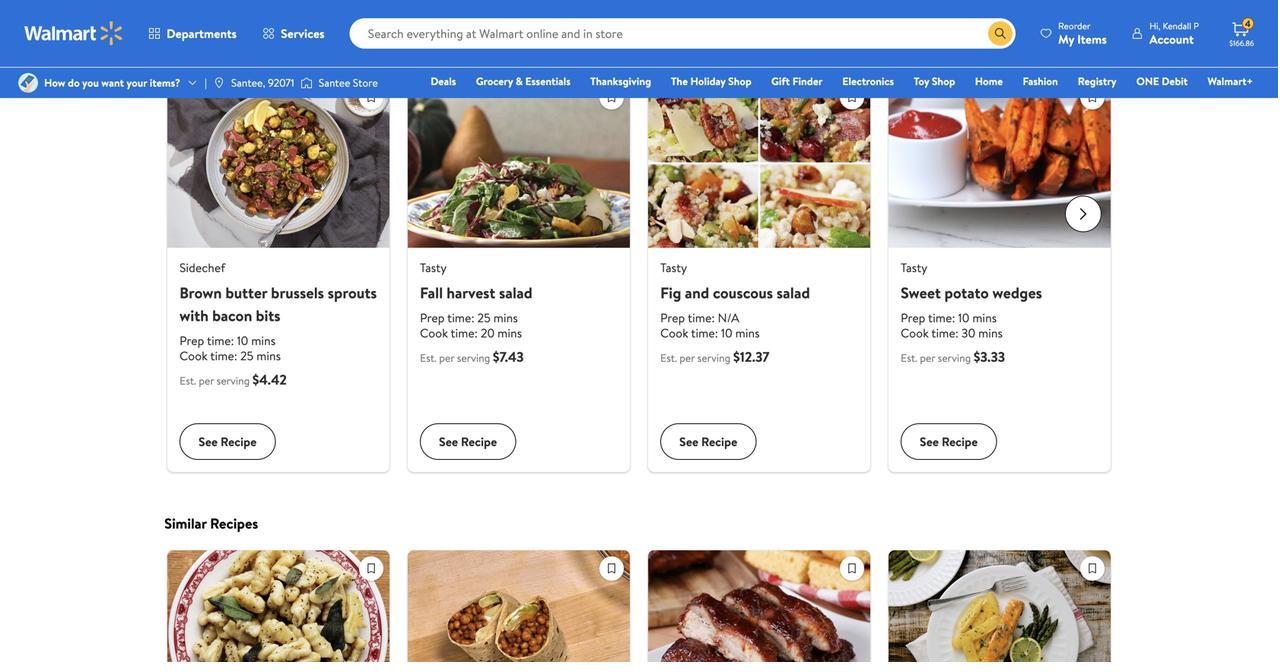 Task type: vqa. For each thing, say whether or not it's contained in the screenshot.
Est. associated with Brown butter brussels sprouts with bacon bits
yes



Task type: describe. For each thing, give the bounding box(es) containing it.
cook for brown butter brussels sprouts with bacon bits
[[180, 348, 208, 364]]

grocery & essentials link
[[469, 73, 578, 89]]

25 inside prep time: 25 mins cook time: 20 mins
[[477, 309, 491, 326]]

see for sweet potato wedges
[[920, 434, 939, 450]]

per for brown butter brussels sprouts with bacon bits
[[199, 373, 214, 388]]

est. for brown butter brussels sprouts with bacon bits
[[180, 373, 196, 388]]

fall harvest salad image
[[408, 79, 630, 248]]

fall
[[420, 282, 443, 303]]

see recipe for and
[[679, 434, 737, 450]]

mins down fall harvest salad
[[494, 309, 518, 326]]

n/a
[[718, 309, 740, 326]]

next slide of list image
[[1065, 196, 1102, 232]]

see recipe for harvest
[[439, 434, 497, 450]]

recipe for and
[[701, 434, 737, 450]]

want
[[101, 75, 124, 90]]

see for fig and couscous salad
[[679, 434, 699, 450]]

1 salad from the left
[[499, 282, 533, 303]]

reorder my items
[[1058, 19, 1107, 48]]

$166.86
[[1230, 38, 1254, 48]]

well
[[199, 42, 223, 62]]

thanksgiving link
[[584, 73, 658, 89]]

how do you want your items?
[[44, 75, 180, 90]]

registry
[[1078, 74, 1117, 89]]

est. for sweet potato wedges
[[901, 351, 917, 365]]

finder
[[793, 74, 823, 89]]

debit
[[1162, 74, 1188, 89]]

similar recipes
[[164, 514, 258, 534]]

mins right 20
[[498, 325, 522, 341]]

oven baked bbq baby back ribs image
[[648, 551, 870, 663]]

home
[[975, 74, 1003, 89]]

my
[[1058, 31, 1075, 48]]

walmart+
[[1208, 74, 1253, 89]]

toy shop link
[[907, 73, 962, 89]]

saved image for fig and couscous salad
[[841, 86, 864, 109]]

mins right '30'
[[978, 325, 1003, 341]]

prep time: 25 mins cook time: 20 mins
[[420, 309, 522, 341]]

easy homemade potato gnocchi image
[[167, 551, 390, 663]]

saved image for sweet potato wedges
[[1081, 86, 1104, 109]]

santee, 92071
[[231, 75, 294, 90]]

prep for sweet potato wedges
[[901, 309, 926, 326]]

electronics
[[842, 74, 894, 89]]

$4.42
[[252, 370, 287, 389]]

prep time: 10 mins cook time: 25 mins
[[180, 332, 281, 364]]

saved image for fall harvest salad image
[[600, 86, 623, 109]]

fashion link
[[1016, 73, 1065, 89]]

electronics link
[[836, 73, 901, 89]]

4
[[1245, 17, 1251, 30]]

10 inside prep time: n/a cook time: 10 mins
[[721, 325, 733, 341]]

goes
[[164, 42, 195, 62]]

2 salad from the left
[[777, 282, 810, 303]]

mins inside prep time: n/a cook time: 10 mins
[[735, 325, 760, 341]]

wedges
[[993, 282, 1042, 303]]

est. per serving $12.37
[[660, 348, 770, 367]]

brown
[[180, 282, 222, 303]]

prep for fig and couscous salad
[[660, 309, 685, 326]]

bits
[[256, 305, 281, 326]]

per for fig and couscous salad
[[680, 351, 695, 365]]

brown butter brussels sprouts with bacon bits image
[[167, 79, 390, 248]]

92071
[[268, 75, 294, 90]]

1 horizontal spatial with
[[227, 42, 254, 62]]

departments button
[[135, 15, 250, 52]]

recipe for butter
[[221, 434, 257, 450]]

serving for and
[[697, 351, 731, 365]]

kendall
[[1163, 19, 1192, 32]]

mins down bits
[[251, 332, 276, 349]]

sweet potato wedges
[[901, 282, 1042, 303]]

gift finder
[[771, 74, 823, 89]]

brown butter brussels sprouts with bacon bits
[[180, 282, 377, 326]]

and
[[685, 282, 709, 303]]

with inside brown butter brussels sprouts with bacon bits
[[180, 305, 209, 326]]

registry link
[[1071, 73, 1124, 89]]

|
[[205, 75, 207, 90]]

similar
[[164, 514, 207, 534]]

fig and couscous salad
[[660, 282, 810, 303]]

$7.43
[[493, 348, 524, 367]]

home link
[[968, 73, 1010, 89]]

est. for fall harvest salad
[[420, 351, 437, 365]]

couscous
[[713, 282, 773, 303]]

recipe for harvest
[[461, 434, 497, 450]]

mins down sweet potato wedges
[[973, 309, 997, 326]]

saved image for easy homemade potato gnocchi image
[[360, 558, 383, 581]]

tasty for sweet
[[901, 259, 928, 276]]

recipes
[[210, 514, 258, 534]]

brown sugar salmon image
[[889, 551, 1111, 663]]

santee store
[[319, 75, 378, 90]]

see recipe for butter
[[199, 434, 257, 450]]

the
[[671, 74, 688, 89]]

Search search field
[[350, 18, 1016, 49]]

est. per serving $7.43
[[420, 348, 524, 367]]

brussels
[[271, 282, 324, 303]]

see for brown butter brussels sprouts with bacon bits
[[199, 434, 218, 450]]

30
[[962, 325, 976, 341]]

essentials
[[525, 74, 571, 89]]

bacon
[[212, 305, 252, 326]]

sweet
[[901, 282, 941, 303]]

25 inside prep time: 10 mins cook time: 25 mins
[[240, 348, 254, 364]]

fashion
[[1023, 74, 1058, 89]]



Task type: locate. For each thing, give the bounding box(es) containing it.
 image
[[300, 75, 313, 91], [213, 77, 225, 89]]

saved image for brown butter brussels sprouts with bacon bits image
[[360, 86, 383, 109]]

$12.37
[[733, 348, 770, 367]]

santee
[[319, 75, 350, 90]]

items
[[1077, 31, 1107, 48]]

serving down prep time: 10 mins cook time: 25 mins at the bottom
[[217, 373, 250, 388]]

1 vertical spatial 25
[[240, 348, 254, 364]]

sidechef
[[180, 259, 225, 276]]

 image right the 92071
[[300, 75, 313, 91]]

saved image
[[360, 86, 383, 109], [600, 86, 623, 109], [360, 558, 383, 581], [600, 558, 623, 581], [841, 558, 864, 581]]

0 horizontal spatial salad
[[499, 282, 533, 303]]

2 see from the left
[[439, 434, 458, 450]]

2 see recipe from the left
[[439, 434, 497, 450]]

hi, kendall p account
[[1150, 19, 1199, 48]]

1 recipe from the left
[[221, 434, 257, 450]]

0 horizontal spatial  image
[[213, 77, 225, 89]]

prep inside prep time: 10 mins cook time: 30 mins
[[901, 309, 926, 326]]

 image for santee store
[[300, 75, 313, 91]]

1 horizontal spatial tasty
[[660, 259, 687, 276]]

harvest
[[447, 282, 495, 303]]

per inside est. per serving $12.37
[[680, 351, 695, 365]]

services button
[[250, 15, 338, 52]]

butter
[[225, 282, 267, 303]]

serving for harvest
[[457, 351, 490, 365]]

deals
[[431, 74, 456, 89]]

hi,
[[1150, 19, 1161, 32]]

store
[[353, 75, 378, 90]]

cook inside prep time: n/a cook time: 10 mins
[[660, 325, 688, 341]]

3 see recipe from the left
[[679, 434, 737, 450]]

est. down prep time: 10 mins cook time: 25 mins at the bottom
[[180, 373, 196, 388]]

prep time: 10 mins cook time: 30 mins
[[901, 309, 1003, 341]]

2 recipe from the left
[[461, 434, 497, 450]]

items?
[[150, 75, 180, 90]]

cook
[[420, 325, 448, 341], [660, 325, 688, 341], [901, 325, 929, 341], [180, 348, 208, 364]]

est. for fig and couscous salad
[[660, 351, 677, 365]]

you
[[82, 75, 99, 90]]

prep inside prep time: n/a cook time: 10 mins
[[660, 309, 685, 326]]

1 see from the left
[[199, 434, 218, 450]]

serving down 20
[[457, 351, 490, 365]]

per down prep time: 25 mins cook time: 20 mins
[[439, 351, 454, 365]]

per down prep time: 10 mins cook time: 30 mins
[[920, 351, 935, 365]]

serving
[[457, 351, 490, 365], [697, 351, 731, 365], [938, 351, 971, 365], [217, 373, 250, 388]]

cook inside prep time: 10 mins cook time: 30 mins
[[901, 325, 929, 341]]

prep down fig
[[660, 309, 685, 326]]

saved image for buffalo chickpea wraps image
[[600, 558, 623, 581]]

prep down sweet
[[901, 309, 926, 326]]

recipe
[[221, 434, 257, 450], [461, 434, 497, 450], [701, 434, 737, 450], [942, 434, 978, 450]]

serving for potato
[[938, 351, 971, 365]]

with right 'well'
[[227, 42, 254, 62]]

10 down the potato
[[958, 309, 970, 326]]

tasty up fig
[[660, 259, 687, 276]]

per
[[439, 351, 454, 365], [680, 351, 695, 365], [920, 351, 935, 365], [199, 373, 214, 388]]

your
[[127, 75, 147, 90]]

 image for santee, 92071
[[213, 77, 225, 89]]

25 up est. per serving $4.42
[[240, 348, 254, 364]]

p
[[1194, 19, 1199, 32]]

time:
[[447, 309, 475, 326], [688, 309, 715, 326], [928, 309, 955, 326], [451, 325, 478, 341], [691, 325, 718, 341], [932, 325, 959, 341], [207, 332, 234, 349], [210, 348, 237, 364]]

toy
[[914, 74, 929, 89]]

est. inside est. per serving $3.33
[[901, 351, 917, 365]]

25 down fall harvest salad
[[477, 309, 491, 326]]

10 up est. per serving $12.37
[[721, 325, 733, 341]]

mins
[[494, 309, 518, 326], [973, 309, 997, 326], [498, 325, 522, 341], [735, 325, 760, 341], [978, 325, 1003, 341], [251, 332, 276, 349], [256, 348, 281, 364]]

1 see recipe from the left
[[199, 434, 257, 450]]

departments
[[167, 25, 237, 42]]

10
[[958, 309, 970, 326], [721, 325, 733, 341], [237, 332, 248, 349]]

2 horizontal spatial 10
[[958, 309, 970, 326]]

prep inside prep time: 25 mins cook time: 20 mins
[[420, 309, 445, 326]]

grocery & essentials
[[476, 74, 571, 89]]

cook inside prep time: 10 mins cook time: 25 mins
[[180, 348, 208, 364]]

est. inside est. per serving $12.37
[[660, 351, 677, 365]]

10 for brown butter brussels sprouts with bacon bits
[[237, 332, 248, 349]]

est. inside est. per serving $7.43
[[420, 351, 437, 365]]

&
[[516, 74, 523, 89]]

fall harvest salad
[[420, 282, 533, 303]]

cook down fig
[[660, 325, 688, 341]]

see recipe
[[199, 434, 257, 450], [439, 434, 497, 450], [679, 434, 737, 450], [920, 434, 978, 450]]

search icon image
[[994, 27, 1007, 40]]

est. per serving $4.42
[[180, 370, 287, 389]]

per down prep time: n/a cook time: 10 mins
[[680, 351, 695, 365]]

see
[[199, 434, 218, 450], [439, 434, 458, 450], [679, 434, 699, 450], [920, 434, 939, 450]]

mins up $4.42
[[256, 348, 281, 364]]

1 tasty from the left
[[420, 259, 447, 276]]

per for fall harvest salad
[[439, 351, 454, 365]]

one debit
[[1137, 74, 1188, 89]]

10 inside prep time: 10 mins cook time: 25 mins
[[237, 332, 248, 349]]

cook up est. per serving $4.42
[[180, 348, 208, 364]]

3 see from the left
[[679, 434, 699, 450]]

shop right holiday
[[728, 74, 752, 89]]

per inside est. per serving $7.43
[[439, 351, 454, 365]]

toy shop
[[914, 74, 955, 89]]

serving inside est. per serving $7.43
[[457, 351, 490, 365]]

thanksgiving
[[590, 74, 651, 89]]

1 horizontal spatial 10
[[721, 325, 733, 341]]

gift
[[771, 74, 790, 89]]

prep for fall harvest salad
[[420, 309, 445, 326]]

10 for sweet potato wedges
[[958, 309, 970, 326]]

serving inside est. per serving $12.37
[[697, 351, 731, 365]]

sprouts
[[328, 282, 377, 303]]

santee,
[[231, 75, 265, 90]]

with down brown
[[180, 305, 209, 326]]

20
[[481, 325, 495, 341]]

cook down sweet
[[901, 325, 929, 341]]

cook for fall harvest salad
[[420, 325, 448, 341]]

1 shop from the left
[[728, 74, 752, 89]]

1 horizontal spatial  image
[[300, 75, 313, 91]]

do
[[68, 75, 80, 90]]

cook for sweet potato wedges
[[901, 325, 929, 341]]

prep down fall
[[420, 309, 445, 326]]

grocery
[[476, 74, 513, 89]]

25
[[477, 309, 491, 326], [240, 348, 254, 364]]

est. down prep time: 25 mins cook time: 20 mins
[[420, 351, 437, 365]]

sweet potato wedges image
[[889, 79, 1111, 248]]

3 tasty from the left
[[901, 259, 928, 276]]

tasty for fall
[[420, 259, 447, 276]]

tasty for fig
[[660, 259, 687, 276]]

tasty up sweet
[[901, 259, 928, 276]]

cook inside prep time: 25 mins cook time: 20 mins
[[420, 325, 448, 341]]

see for fall harvest salad
[[439, 434, 458, 450]]

0 vertical spatial with
[[227, 42, 254, 62]]

serving for butter
[[217, 373, 250, 388]]

1 vertical spatial with
[[180, 305, 209, 326]]

Walmart Site-Wide search field
[[350, 18, 1016, 49]]

est. down prep time: 10 mins cook time: 30 mins
[[901, 351, 917, 365]]

est. per serving $3.33
[[901, 348, 1005, 367]]

saved image for oven baked bbq baby back ribs image
[[841, 558, 864, 581]]

holiday
[[691, 74, 726, 89]]

goes well with
[[164, 42, 254, 62]]

0 horizontal spatial 10
[[237, 332, 248, 349]]

prep time: n/a cook time: 10 mins
[[660, 309, 760, 341]]

per inside est. per serving $3.33
[[920, 351, 935, 365]]

serving down prep time: n/a cook time: 10 mins
[[697, 351, 731, 365]]

per for sweet potato wedges
[[920, 351, 935, 365]]

0 vertical spatial 25
[[477, 309, 491, 326]]

shop right the toy
[[932, 74, 955, 89]]

serving down '30'
[[938, 351, 971, 365]]

 image right | on the left of the page
[[213, 77, 225, 89]]

0 horizontal spatial tasty
[[420, 259, 447, 276]]

1 horizontal spatial 25
[[477, 309, 491, 326]]

10 down bacon
[[237, 332, 248, 349]]

prep down brown
[[180, 332, 204, 349]]

cook down fall
[[420, 325, 448, 341]]

 image
[[18, 73, 38, 93]]

tasty
[[420, 259, 447, 276], [660, 259, 687, 276], [901, 259, 928, 276]]

mins up $12.37
[[735, 325, 760, 341]]

one
[[1137, 74, 1159, 89]]

the holiday shop link
[[664, 73, 759, 89]]

3 recipe from the left
[[701, 434, 737, 450]]

serving inside est. per serving $3.33
[[938, 351, 971, 365]]

buffalo chickpea wraps image
[[408, 551, 630, 663]]

one debit link
[[1130, 73, 1195, 89]]

deals link
[[424, 73, 463, 89]]

0 horizontal spatial shop
[[728, 74, 752, 89]]

4 see recipe from the left
[[920, 434, 978, 450]]

fig
[[660, 282, 681, 303]]

fig and couscous salad image
[[648, 79, 870, 248]]

2 shop from the left
[[932, 74, 955, 89]]

potato
[[945, 282, 989, 303]]

$3.33
[[974, 348, 1005, 367]]

serving inside est. per serving $4.42
[[217, 373, 250, 388]]

walmart image
[[24, 21, 123, 46]]

0 horizontal spatial 25
[[240, 348, 254, 364]]

salad right the couscous
[[777, 282, 810, 303]]

est. down prep time: n/a cook time: 10 mins
[[660, 351, 677, 365]]

gift finder link
[[765, 73, 830, 89]]

2 tasty from the left
[[660, 259, 687, 276]]

how
[[44, 75, 65, 90]]

services
[[281, 25, 325, 42]]

see recipe for potato
[[920, 434, 978, 450]]

salad right harvest
[[499, 282, 533, 303]]

tasty up fall
[[420, 259, 447, 276]]

walmart+ link
[[1201, 73, 1260, 89]]

per inside est. per serving $4.42
[[199, 373, 214, 388]]

prep
[[420, 309, 445, 326], [660, 309, 685, 326], [901, 309, 926, 326], [180, 332, 204, 349]]

est. inside est. per serving $4.42
[[180, 373, 196, 388]]

saved image
[[841, 86, 864, 109], [1081, 86, 1104, 109], [1081, 558, 1104, 581]]

recipe for potato
[[942, 434, 978, 450]]

10 inside prep time: 10 mins cook time: 30 mins
[[958, 309, 970, 326]]

prep inside prep time: 10 mins cook time: 25 mins
[[180, 332, 204, 349]]

2 horizontal spatial tasty
[[901, 259, 928, 276]]

1 horizontal spatial shop
[[932, 74, 955, 89]]

the holiday shop
[[671, 74, 752, 89]]

reorder
[[1058, 19, 1091, 32]]

account
[[1150, 31, 1194, 48]]

0 horizontal spatial with
[[180, 305, 209, 326]]

per down prep time: 10 mins cook time: 25 mins at the bottom
[[199, 373, 214, 388]]

prep for brown butter brussels sprouts with bacon bits
[[180, 332, 204, 349]]

4 see from the left
[[920, 434, 939, 450]]

4 recipe from the left
[[942, 434, 978, 450]]

1 horizontal spatial salad
[[777, 282, 810, 303]]



